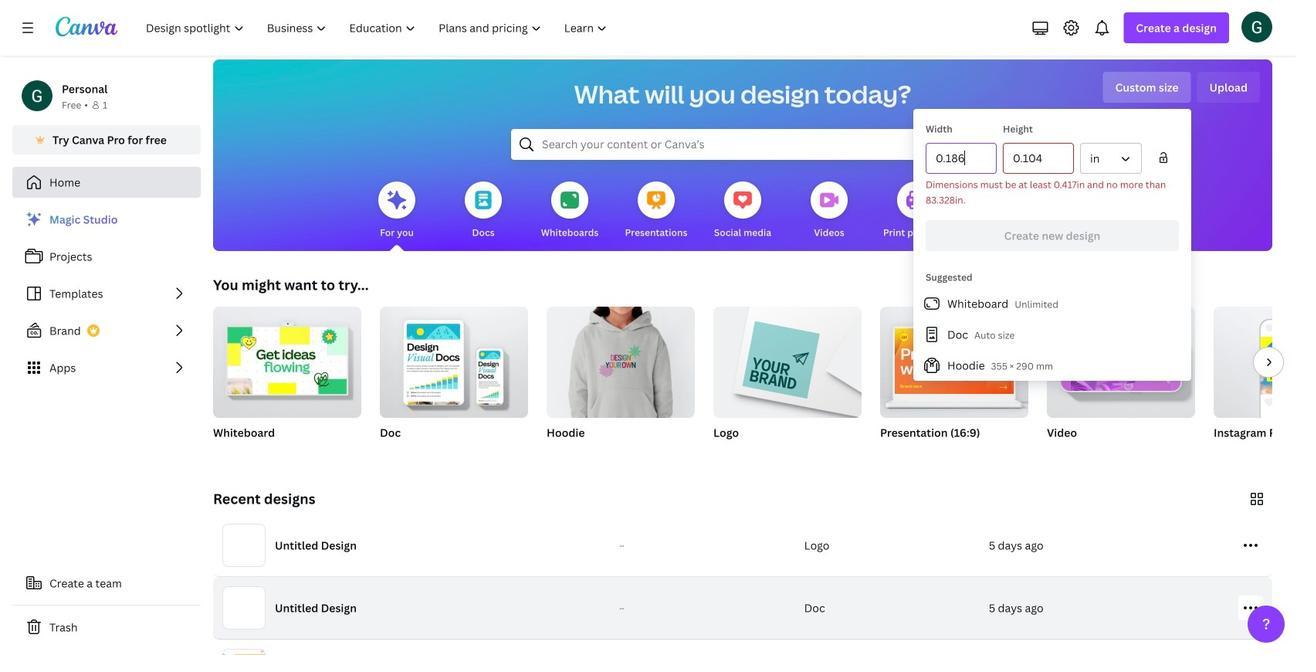 Task type: locate. For each thing, give the bounding box(es) containing it.
list
[[12, 204, 201, 383], [914, 288, 1192, 381]]

top level navigation element
[[136, 12, 621, 43]]

alert
[[926, 177, 1180, 208]]

group
[[213, 301, 362, 460], [213, 301, 362, 418], [380, 301, 528, 460], [380, 301, 528, 418], [547, 301, 695, 460], [547, 301, 695, 418], [714, 301, 862, 460], [714, 301, 862, 418], [881, 307, 1029, 460], [881, 307, 1029, 418], [1048, 307, 1196, 460], [1214, 307, 1298, 460]]

0 horizontal spatial list
[[12, 204, 201, 383]]

None search field
[[511, 129, 975, 160]]

greg robinson image
[[1242, 11, 1273, 42]]

None number field
[[936, 144, 987, 173], [1014, 144, 1065, 173], [936, 144, 987, 173], [1014, 144, 1065, 173]]



Task type: describe. For each thing, give the bounding box(es) containing it.
Search search field
[[542, 130, 944, 159]]

1 horizontal spatial list
[[914, 288, 1192, 381]]

Units: in button
[[1081, 143, 1143, 174]]



Task type: vqa. For each thing, say whether or not it's contained in the screenshot.
group
yes



